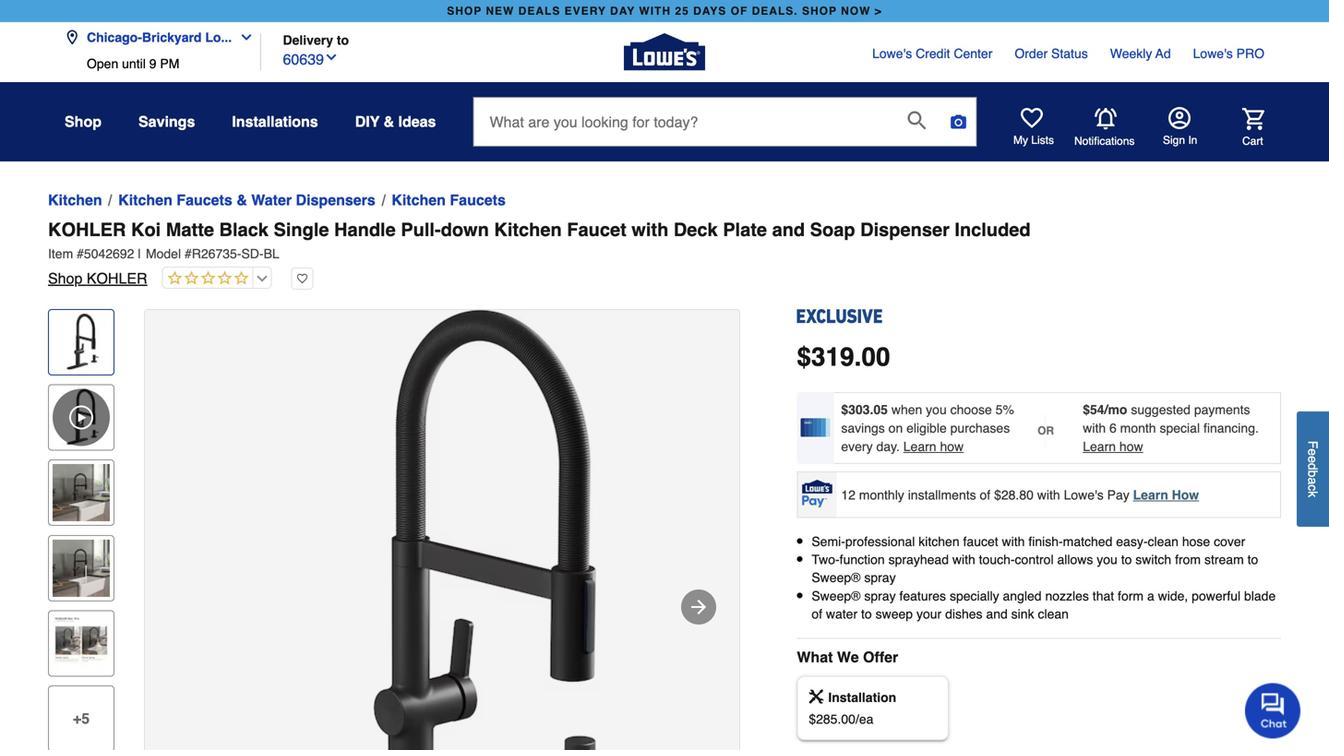 Task type: vqa. For each thing, say whether or not it's contained in the screenshot.
sweep
yes



Task type: locate. For each thing, give the bounding box(es) containing it.
kohler down kitchen link
[[48, 219, 126, 240]]

0 vertical spatial shop
[[65, 113, 102, 130]]

learn right pay at the right bottom of page
[[1133, 488, 1168, 502]]

sweep® up water
[[812, 589, 861, 603]]

cart button
[[1217, 108, 1265, 148]]

function
[[840, 553, 885, 567]]

1 horizontal spatial #
[[185, 246, 192, 261]]

shop for shop kohler
[[48, 270, 82, 287]]

1 horizontal spatial &
[[384, 113, 394, 130]]

1 horizontal spatial chevron down image
[[324, 50, 339, 65]]

k
[[1306, 491, 1320, 498]]

you up eligible
[[926, 402, 947, 417]]

shop
[[65, 113, 102, 130], [48, 270, 82, 287]]

0 horizontal spatial of
[[812, 607, 822, 622]]

lowe's left the credit
[[872, 46, 912, 61]]

0 horizontal spatial you
[[926, 402, 947, 417]]

heart outline image
[[291, 268, 313, 290]]

and right plate
[[772, 219, 805, 240]]

faucets inside kitchen faucets link
[[450, 192, 506, 209]]

+5 button
[[48, 686, 114, 750]]

0 vertical spatial kohler
[[48, 219, 126, 240]]

kitchen up pull-
[[392, 192, 446, 209]]

and
[[772, 219, 805, 240], [986, 607, 1008, 622]]

$28.80
[[994, 488, 1034, 502]]

my
[[1013, 134, 1028, 147]]

& left water at top left
[[236, 192, 247, 209]]

0 horizontal spatial lowe's
[[872, 46, 912, 61]]

faucets inside kitchen faucets & water dispensers link
[[177, 192, 232, 209]]

0 horizontal spatial learn
[[903, 439, 936, 454]]

1 horizontal spatial a
[[1306, 477, 1320, 485]]

zero stars image
[[163, 270, 249, 288]]

location image
[[65, 30, 79, 45]]

you inside 'when you choose 5% savings on eligible purchases every day.'
[[926, 402, 947, 417]]

pull-
[[401, 219, 441, 240]]

spray up "sweep" at the bottom right of page
[[864, 589, 896, 603]]

eligible
[[907, 421, 947, 436]]

>
[[875, 5, 882, 18]]

1 vertical spatial you
[[1097, 553, 1118, 567]]

how down month on the right of page
[[1120, 439, 1143, 454]]

of left $28.80
[[980, 488, 991, 502]]

matte
[[166, 219, 214, 240]]

0 vertical spatial sweep®
[[812, 571, 861, 585]]

chevron down image inside 'chicago-brickyard lo...' 'button'
[[232, 30, 254, 45]]

learn how button for $303.05
[[903, 438, 964, 456]]

1 vertical spatial and
[[986, 607, 1008, 622]]

# right item
[[77, 246, 84, 261]]

#
[[77, 246, 84, 261], [185, 246, 192, 261]]

kitchen for kitchen
[[48, 192, 102, 209]]

sweep® down the two- on the right of page
[[812, 571, 861, 585]]

1 horizontal spatial clean
[[1148, 534, 1179, 549]]

learn how
[[903, 439, 964, 454]]

order status
[[1015, 46, 1088, 61]]

sweep®
[[812, 571, 861, 585], [812, 589, 861, 603]]

dispensers
[[296, 192, 375, 209]]

e
[[1306, 449, 1320, 456], [1306, 456, 1320, 463]]

kohler  #r26735-sd-bl - thumbnail2 image
[[53, 464, 110, 522]]

1 vertical spatial a
[[1147, 589, 1154, 603]]

.
[[854, 342, 862, 372]]

kitchen up item
[[48, 192, 102, 209]]

0 horizontal spatial &
[[236, 192, 247, 209]]

lowe's for lowe's credit center
[[872, 46, 912, 61]]

learn inside suggested payments with 6 month special financing. learn how
[[1083, 439, 1116, 454]]

hose
[[1182, 534, 1210, 549]]

0 vertical spatial of
[[980, 488, 991, 502]]

2 faucets from the left
[[450, 192, 506, 209]]

with up item number 5 0 4 2 6 9 2 and model number r 2 6 7 3 5 - s d - b l element
[[632, 219, 669, 240]]

1 horizontal spatial lowe's
[[1064, 488, 1104, 502]]

0 vertical spatial chevron down image
[[232, 30, 254, 45]]

kohler inside kohler koi matte black single handle pull-down kitchen faucet with deck plate and soap dispenser included item # 5042692 | model # r26735-sd-bl
[[48, 219, 126, 240]]

with left 6
[[1083, 421, 1106, 436]]

shop left new
[[447, 5, 482, 18]]

shop down open
[[65, 113, 102, 130]]

chevron down image left delivery
[[232, 30, 254, 45]]

2 spray from the top
[[864, 589, 896, 603]]

2 learn how button from the left
[[1083, 438, 1143, 456]]

12
[[841, 488, 856, 502]]

you down matched
[[1097, 553, 1118, 567]]

of
[[980, 488, 991, 502], [812, 607, 822, 622]]

kitchen up koi
[[118, 192, 172, 209]]

kitchen faucets link
[[392, 189, 506, 211]]

or
[[1038, 425, 1054, 438]]

switch
[[1136, 553, 1171, 567]]

1 vertical spatial spray
[[864, 589, 896, 603]]

0 horizontal spatial learn how button
[[903, 438, 964, 456]]

0 vertical spatial clean
[[1148, 534, 1179, 549]]

how
[[940, 439, 964, 454], [1120, 439, 1143, 454]]

lo...
[[205, 30, 232, 45]]

chevron down image
[[232, 30, 254, 45], [324, 50, 339, 65]]

0 horizontal spatial how
[[940, 439, 964, 454]]

lowe's for lowe's pro
[[1193, 46, 1233, 61]]

shop kohler
[[48, 270, 147, 287]]

clean down the nozzles
[[1038, 607, 1069, 622]]

9
[[149, 56, 156, 71]]

25
[[675, 5, 689, 18]]

day
[[610, 5, 635, 18]]

of left water
[[812, 607, 822, 622]]

e up d
[[1306, 449, 1320, 456]]

lowe's home improvement account image
[[1169, 107, 1191, 129]]

learn down eligible
[[903, 439, 936, 454]]

pay
[[1107, 488, 1130, 502]]

a up k
[[1306, 477, 1320, 485]]

search image
[[908, 111, 926, 129]]

shop new deals every day with 25 days of deals. shop now >
[[447, 5, 882, 18]]

0 horizontal spatial and
[[772, 219, 805, 240]]

$303.05
[[841, 402, 888, 417]]

0 vertical spatial and
[[772, 219, 805, 240]]

how inside button
[[940, 439, 964, 454]]

1 horizontal spatial learn
[[1083, 439, 1116, 454]]

5042692
[[84, 246, 134, 261]]

offer
[[863, 649, 898, 666]]

installations button
[[232, 105, 318, 138]]

sd-
[[241, 246, 264, 261]]

clean up switch
[[1148, 534, 1179, 549]]

easy-
[[1116, 534, 1148, 549]]

how inside suggested payments with 6 month special financing. learn how
[[1120, 439, 1143, 454]]

1 vertical spatial sweep®
[[812, 589, 861, 603]]

professional
[[845, 534, 915, 549]]

every
[[565, 5, 606, 18]]

chevron down image down delivery to
[[324, 50, 339, 65]]

water
[[826, 607, 858, 622]]

powerful
[[1192, 589, 1241, 603]]

1 vertical spatial clean
[[1038, 607, 1069, 622]]

sink
[[1011, 607, 1034, 622]]

1 horizontal spatial you
[[1097, 553, 1118, 567]]

until
[[122, 56, 146, 71]]

open
[[87, 56, 118, 71]]

# down matte
[[185, 246, 192, 261]]

faucets for kitchen faucets & water dispensers
[[177, 192, 232, 209]]

a right form
[[1147, 589, 1154, 603]]

2 horizontal spatial lowe's
[[1193, 46, 1233, 61]]

1 horizontal spatial shop
[[802, 5, 837, 18]]

with right $28.80
[[1037, 488, 1060, 502]]

model
[[146, 246, 181, 261]]

installation
[[828, 690, 896, 705]]

to right water
[[861, 607, 872, 622]]

r26735-
[[192, 246, 241, 261]]

1 vertical spatial of
[[812, 607, 822, 622]]

&
[[384, 113, 394, 130], [236, 192, 247, 209]]

0 vertical spatial &
[[384, 113, 394, 130]]

arrow right image
[[688, 596, 710, 618]]

delivery
[[283, 33, 333, 48]]

lowe's left pay at the right bottom of page
[[1064, 488, 1104, 502]]

and inside kohler koi matte black single handle pull-down kitchen faucet with deck plate and soap dispenser included item # 5042692 | model # r26735-sd-bl
[[772, 219, 805, 240]]

learn how button down eligible
[[903, 438, 964, 456]]

faucets up down
[[450, 192, 506, 209]]

60639
[[283, 51, 324, 68]]

2 shop from the left
[[802, 5, 837, 18]]

0 horizontal spatial shop
[[447, 5, 482, 18]]

two-
[[812, 553, 840, 567]]

2 how from the left
[[1120, 439, 1143, 454]]

0 horizontal spatial chevron down image
[[232, 30, 254, 45]]

1 vertical spatial shop
[[48, 270, 82, 287]]

shop down item
[[48, 270, 82, 287]]

shop left now
[[802, 5, 837, 18]]

kohler  #r26735-sd-bl - thumbnail image
[[53, 314, 110, 371]]

1 how from the left
[[940, 439, 964, 454]]

savings
[[138, 113, 195, 130]]

1 vertical spatial chevron down image
[[324, 50, 339, 65]]

deck
[[674, 219, 718, 240]]

spray down 'function'
[[864, 571, 896, 585]]

lowe's
[[872, 46, 912, 61], [1193, 46, 1233, 61], [1064, 488, 1104, 502]]

learn how button for $54/mo
[[1083, 438, 1143, 456]]

learn down 6
[[1083, 439, 1116, 454]]

and left sink
[[986, 607, 1008, 622]]

now
[[841, 5, 871, 18]]

kohler down 5042692
[[87, 270, 147, 287]]

what we offer
[[797, 649, 898, 666]]

60639 button
[[283, 47, 339, 71]]

None search field
[[473, 97, 977, 162]]

learn
[[903, 439, 936, 454], [1083, 439, 1116, 454], [1133, 488, 1168, 502]]

0 horizontal spatial #
[[77, 246, 84, 261]]

single
[[274, 219, 329, 240]]

lowe's left pro
[[1193, 46, 1233, 61]]

with down faucet
[[952, 553, 975, 567]]

savings
[[841, 421, 885, 436]]

shop
[[447, 5, 482, 18], [802, 5, 837, 18]]

how down eligible
[[940, 439, 964, 454]]

1 sweep® from the top
[[812, 571, 861, 585]]

1 horizontal spatial and
[[986, 607, 1008, 622]]

you inside semi-professional kitchen faucet with finish-matched easy-clean hose cover two-function sprayhead with touch-control allows you to switch from stream to sweep® spray sweep® spray features specially angled nozzles that form a wide, powerful blade of water to sweep your dishes and sink clean
[[1097, 553, 1118, 567]]

& right diy
[[384, 113, 394, 130]]

pm
[[160, 56, 179, 71]]

kitchen right down
[[494, 219, 562, 240]]

blade
[[1244, 589, 1276, 603]]

0 vertical spatial spray
[[864, 571, 896, 585]]

0 horizontal spatial a
[[1147, 589, 1154, 603]]

f e e d b a c k
[[1306, 441, 1320, 498]]

e up b
[[1306, 456, 1320, 463]]

learn how button down 6
[[1083, 438, 1143, 456]]

+5
[[73, 710, 90, 727]]

deals
[[518, 5, 561, 18]]

koi
[[131, 219, 161, 240]]

f e e d b a c k button
[[1297, 412, 1329, 527]]

0 vertical spatial you
[[926, 402, 947, 417]]

0 horizontal spatial faucets
[[177, 192, 232, 209]]

a inside semi-professional kitchen faucet with finish-matched easy-clean hose cover two-function sprayhead with touch-control allows you to switch from stream to sweep® spray sweep® spray features specially angled nozzles that form a wide, powerful blade of water to sweep your dishes and sink clean
[[1147, 589, 1154, 603]]

faucets up matte
[[177, 192, 232, 209]]

0 vertical spatial a
[[1306, 477, 1320, 485]]

cover
[[1214, 534, 1245, 549]]

1 faucets from the left
[[177, 192, 232, 209]]

1 horizontal spatial how
[[1120, 439, 1143, 454]]

lowe's home improvement lists image
[[1021, 107, 1043, 129]]

1 learn how button from the left
[[903, 438, 964, 456]]

lowe's pro link
[[1193, 44, 1265, 63]]

ideas
[[398, 113, 436, 130]]

1 horizontal spatial faucets
[[450, 192, 506, 209]]

kitchen
[[919, 534, 960, 549]]

1 vertical spatial kohler
[[87, 270, 147, 287]]

1 horizontal spatial learn how button
[[1083, 438, 1143, 456]]

water
[[251, 192, 292, 209]]

shop new deals every day with 25 days of deals. shop now > link
[[443, 0, 886, 22]]



Task type: describe. For each thing, give the bounding box(es) containing it.
f
[[1306, 441, 1320, 449]]

to down easy-
[[1121, 553, 1132, 567]]

to right delivery
[[337, 33, 349, 48]]

kitchen for kitchen faucets & water dispensers
[[118, 192, 172, 209]]

down
[[441, 219, 489, 240]]

sprayhead
[[888, 553, 949, 567]]

suggested
[[1131, 402, 1191, 417]]

learn inside button
[[903, 439, 936, 454]]

special
[[1160, 421, 1200, 436]]

matched
[[1063, 534, 1113, 549]]

|
[[138, 246, 141, 261]]

order
[[1015, 46, 1048, 61]]

sign
[[1163, 134, 1185, 147]]

my lists link
[[1013, 107, 1054, 148]]

$54/mo
[[1083, 402, 1127, 417]]

and inside semi-professional kitchen faucet with finish-matched easy-clean hose cover two-function sprayhead with touch-control allows you to switch from stream to sweep® spray sweep® spray features specially angled nozzles that form a wide, powerful blade of water to sweep your dishes and sink clean
[[986, 607, 1008, 622]]

angled
[[1003, 589, 1042, 603]]

lowe's home improvement logo image
[[624, 12, 705, 93]]

that
[[1093, 589, 1114, 603]]

lowe's home improvement cart image
[[1242, 108, 1265, 130]]

faucets for kitchen faucets
[[450, 192, 506, 209]]

b
[[1306, 470, 1320, 477]]

of
[[731, 5, 748, 18]]

credit
[[916, 46, 950, 61]]

kitchen inside kohler koi matte black single handle pull-down kitchen faucet with deck plate and soap dispenser included item # 5042692 | model # r26735-sd-bl
[[494, 219, 562, 240]]

1 spray from the top
[[864, 571, 896, 585]]

faucet
[[963, 534, 998, 549]]

stream
[[1205, 553, 1244, 567]]

$285.00/ea
[[809, 712, 874, 727]]

319
[[811, 342, 854, 372]]

black
[[219, 219, 269, 240]]

lists
[[1031, 134, 1054, 147]]

of inside semi-professional kitchen faucet with finish-matched easy-clean hose cover two-function sprayhead with touch-control allows you to switch from stream to sweep® spray sweep® spray features specially angled nozzles that form a wide, powerful blade of water to sweep your dishes and sink clean
[[812, 607, 822, 622]]

payments
[[1194, 402, 1250, 417]]

1 horizontal spatial of
[[980, 488, 991, 502]]

purchases
[[950, 421, 1010, 436]]

2 horizontal spatial learn
[[1133, 488, 1168, 502]]

savings button
[[138, 105, 195, 138]]

chat invite button image
[[1245, 683, 1301, 739]]

12 monthly installments of $28.80 with lowe's pay learn how
[[841, 488, 1199, 502]]

what
[[797, 649, 833, 666]]

on
[[889, 421, 903, 436]]

with inside suggested payments with 6 month special financing. learn how
[[1083, 421, 1106, 436]]

chevron down image inside 60639 button
[[324, 50, 339, 65]]

from
[[1175, 553, 1201, 567]]

chicago-brickyard lo...
[[87, 30, 232, 45]]

in
[[1188, 134, 1197, 147]]

with up touch-
[[1002, 534, 1025, 549]]

with inside kohler koi matte black single handle pull-down kitchen faucet with deck plate and soap dispenser included item # 5042692 | model # r26735-sd-bl
[[632, 219, 669, 240]]

assembly image
[[809, 689, 824, 704]]

diy & ideas
[[355, 113, 436, 130]]

5%
[[996, 402, 1014, 417]]

choose
[[950, 402, 992, 417]]

specially
[[950, 589, 999, 603]]

kitchen faucets
[[392, 192, 506, 209]]

status
[[1051, 46, 1088, 61]]

we
[[837, 649, 859, 666]]

pro
[[1237, 46, 1265, 61]]

sweep
[[876, 607, 913, 622]]

lowe's credit center link
[[872, 44, 993, 63]]

form
[[1118, 589, 1144, 603]]

2 sweep® from the top
[[812, 589, 861, 603]]

soap
[[810, 219, 855, 240]]

1 e from the top
[[1306, 449, 1320, 456]]

kitchen link
[[48, 189, 102, 211]]

lowes pay logo image
[[799, 480, 836, 508]]

$
[[797, 342, 811, 372]]

item
[[48, 246, 73, 261]]

lowe's credit center
[[872, 46, 993, 61]]

item number 5 0 4 2 6 9 2 and model number r 2 6 7 3 5 - s d - b l element
[[48, 245, 1281, 263]]

new
[[486, 5, 514, 18]]

& inside button
[[384, 113, 394, 130]]

kohler  #r26735-sd-bl image
[[145, 310, 739, 750]]

Search Query text field
[[474, 98, 893, 146]]

kitchen faucets & water dispensers
[[118, 192, 375, 209]]

$ 319 . 00
[[797, 342, 890, 372]]

deals.
[[752, 5, 798, 18]]

chicago-
[[87, 30, 142, 45]]

1 # from the left
[[77, 246, 84, 261]]

your
[[917, 607, 942, 622]]

to right stream
[[1248, 553, 1258, 567]]

0 horizontal spatial clean
[[1038, 607, 1069, 622]]

camera image
[[949, 113, 968, 131]]

ad
[[1156, 46, 1171, 61]]

delivery to
[[283, 33, 349, 48]]

shop for shop
[[65, 113, 102, 130]]

kohler  #r26735-sd-bl - thumbnail4 image
[[53, 615, 110, 672]]

2 e from the top
[[1306, 456, 1320, 463]]

plate
[[723, 219, 767, 240]]

1 shop from the left
[[447, 5, 482, 18]]

control
[[1015, 553, 1054, 567]]

features
[[899, 589, 946, 603]]

kitchen for kitchen faucets
[[392, 192, 446, 209]]

c
[[1306, 485, 1320, 491]]

1 vertical spatial &
[[236, 192, 247, 209]]

sign in button
[[1163, 107, 1197, 148]]

month
[[1120, 421, 1156, 436]]

installation $285.00/ea
[[809, 690, 896, 727]]

a inside button
[[1306, 477, 1320, 485]]

kohler  #r26735-sd-bl - thumbnail3 image
[[53, 540, 110, 597]]

lowe's home improvement notification center image
[[1095, 108, 1117, 130]]

finish-
[[1029, 534, 1063, 549]]

lowe's pro
[[1193, 46, 1265, 61]]

kohler koi matte black single handle pull-down kitchen faucet with deck plate and soap dispenser included item # 5042692 | model # r26735-sd-bl
[[48, 219, 1031, 261]]

2 # from the left
[[185, 246, 192, 261]]

nozzles
[[1045, 589, 1089, 603]]



